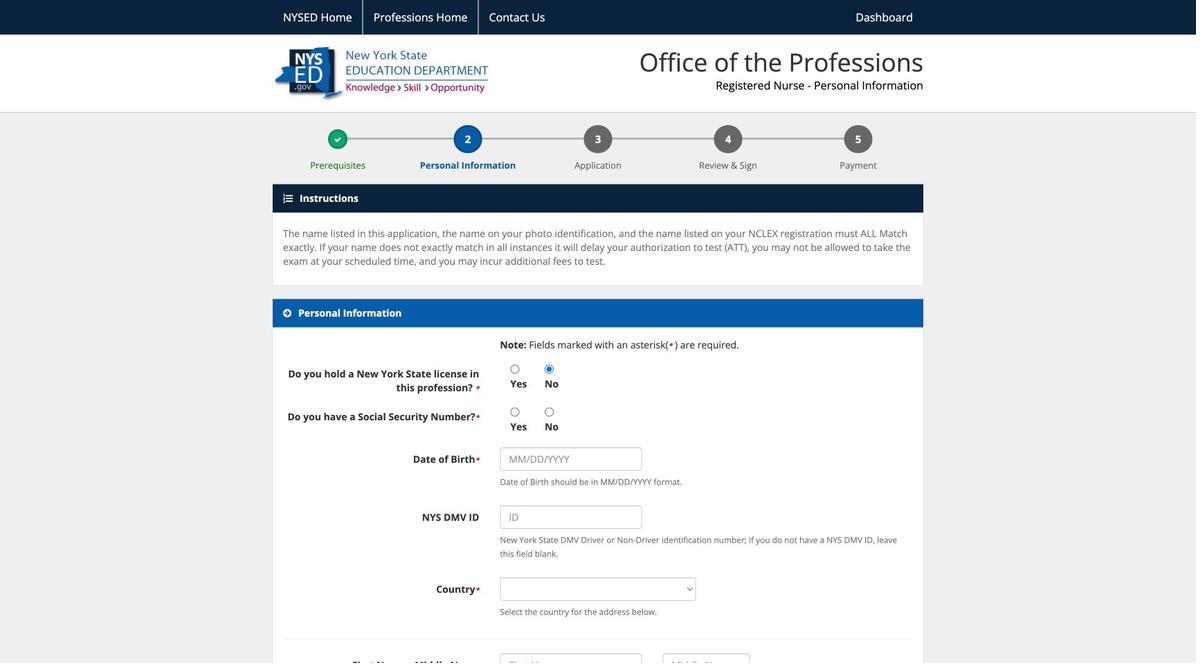 Task type: vqa. For each thing, say whether or not it's contained in the screenshot.
SUBMIT at left
no



Task type: describe. For each thing, give the bounding box(es) containing it.
MM/DD/YYYY text field
[[500, 448, 642, 471]]

First Name text field
[[500, 654, 642, 664]]

arrow circle right image
[[283, 309, 291, 319]]



Task type: locate. For each thing, give the bounding box(es) containing it.
Middle Name text field
[[663, 654, 750, 664]]

check image
[[334, 136, 341, 143]]

list ol image
[[283, 194, 293, 204]]

ID text field
[[500, 506, 642, 530]]

None radio
[[510, 365, 519, 374], [545, 365, 554, 374], [510, 408, 519, 417], [545, 408, 554, 417], [510, 365, 519, 374], [545, 365, 554, 374], [510, 408, 519, 417], [545, 408, 554, 417]]



